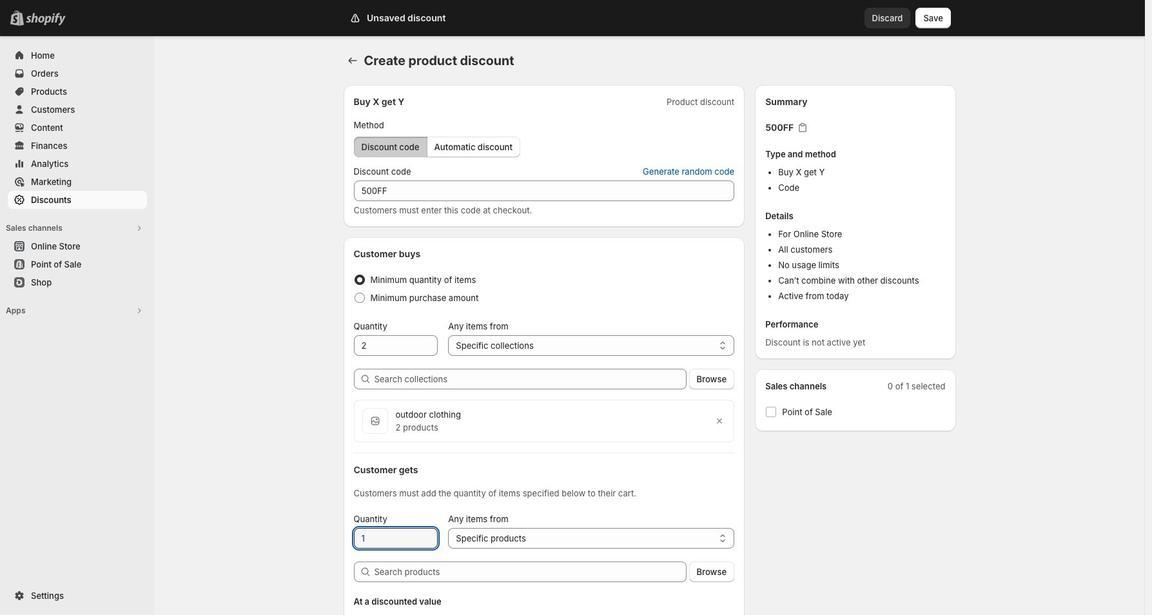 Task type: describe. For each thing, give the bounding box(es) containing it.
shopify image
[[26, 13, 66, 26]]

Search products text field
[[374, 562, 686, 582]]



Task type: locate. For each thing, give the bounding box(es) containing it.
None text field
[[354, 181, 735, 201], [354, 335, 438, 356], [354, 181, 735, 201], [354, 335, 438, 356]]

Search collections text field
[[374, 369, 686, 389]]

None text field
[[354, 528, 438, 549]]



